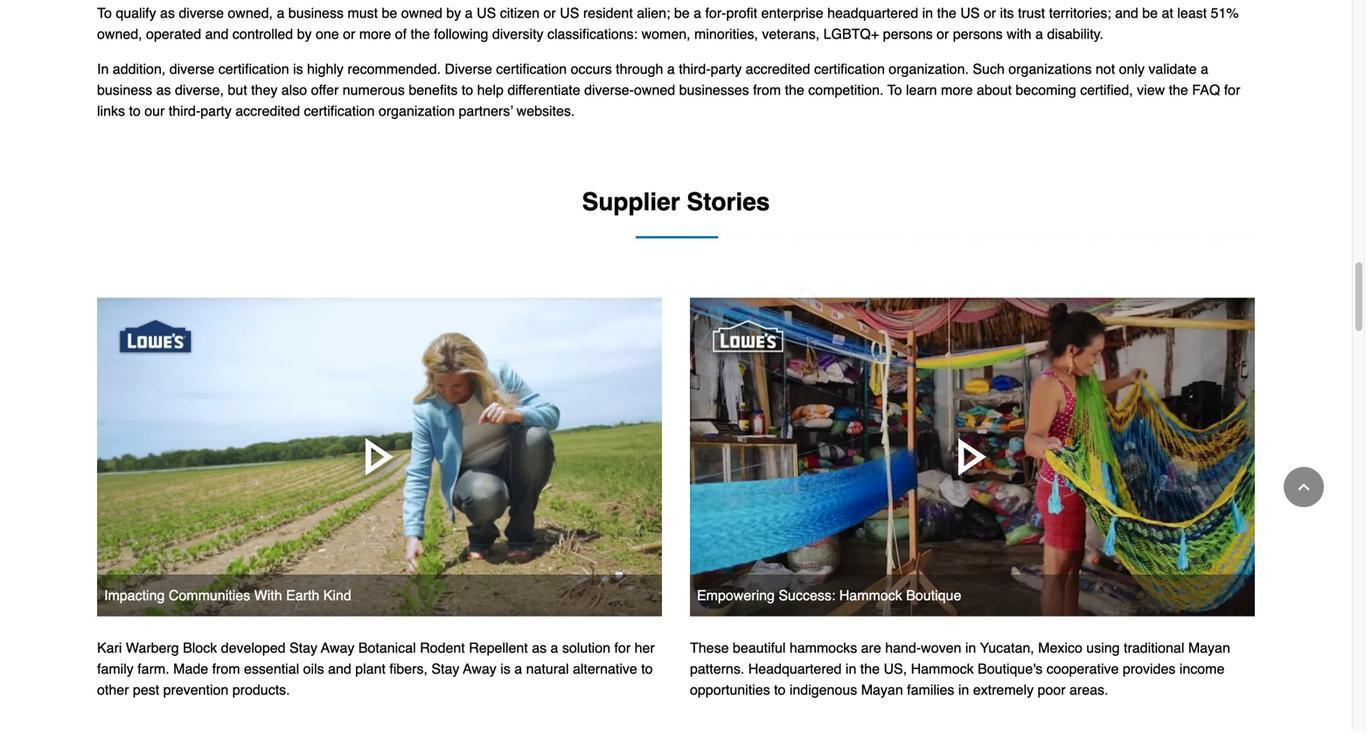 Task type: describe. For each thing, give the bounding box(es) containing it.
and inside kari warberg block developed stay away botanical rodent repellent as a solution for her family farm. made from essential oils and plant fibers, stay away is a natural alternative to other pest prevention products.
[[328, 661, 352, 677]]

0 vertical spatial party
[[711, 61, 742, 77]]

trust
[[1018, 5, 1046, 21]]

learn
[[906, 82, 937, 98]]

for inside in addition, diverse certification is highly recommended. diverse certification occurs through a third-party accredited certification organization. such organizations not only validate a business as diverse, but they also offer numerous benefits to help differentiate diverse-owned businesses from the competition. to learn more about becoming certified, view the faq for links to our third-party accredited certification organization partners' websites.
[[1225, 82, 1241, 98]]

for-
[[706, 5, 727, 21]]

oils
[[303, 661, 324, 677]]

as inside "to qualify as diverse owned, a business must be owned by a us citizen or us resident alien; be a for-profit enterprise headquartered in the us or its trust territories; and be at least 51% owned, operated and controlled by one or more of the following diversity classifications: women, minorities, veterans, lgbtq+ persons or persons with a disability."
[[160, 5, 175, 21]]

a blue divider line. image
[[97, 230, 1255, 245]]

earth
[[286, 587, 320, 603]]

2 horizontal spatial and
[[1116, 5, 1139, 21]]

0 horizontal spatial party
[[201, 103, 232, 119]]

hand-
[[886, 640, 921, 656]]

diverse-
[[585, 82, 634, 98]]

more for learn
[[941, 82, 973, 98]]

1 us from the left
[[477, 5, 496, 21]]

with
[[254, 587, 282, 603]]

1 be from the left
[[382, 5, 397, 21]]

with
[[1007, 26, 1032, 42]]

certified,
[[1081, 82, 1134, 98]]

as inside in addition, diverse certification is highly recommended. diverse certification occurs through a third-party accredited certification organization. such organizations not only validate a business as diverse, but they also offer numerous benefits to help differentiate diverse-owned businesses from the competition. to learn more about becoming certified, view the faq for links to our third-party accredited certification organization partners' websites.
[[156, 82, 171, 98]]

a up the controlled
[[277, 5, 285, 21]]

resident
[[583, 5, 633, 21]]

hammocks
[[790, 640, 858, 656]]

the left competition.
[[785, 82, 805, 98]]

in addition, diverse certification is highly recommended. diverse certification occurs through a third-party accredited certification organization. such organizations not only validate a business as diverse, but they also offer numerous benefits to help differentiate diverse-owned businesses from the competition. to learn more about becoming certified, view the faq for links to our third-party accredited certification organization partners' websites.
[[97, 61, 1241, 119]]

the up organization.
[[937, 5, 957, 21]]

patterns.
[[690, 661, 745, 677]]

prevention
[[163, 682, 229, 698]]

a right through
[[667, 61, 675, 77]]

owned inside in addition, diverse certification is highly recommended. diverse certification occurs through a third-party accredited certification organization. such organizations not only validate a business as diverse, but they also offer numerous benefits to help differentiate diverse-owned businesses from the competition. to learn more about becoming certified, view the faq for links to our third-party accredited certification organization partners' websites.
[[634, 82, 676, 98]]

in right "families"
[[959, 682, 970, 698]]

2 be from the left
[[674, 5, 690, 21]]

stories
[[687, 188, 770, 216]]

1 horizontal spatial by
[[446, 5, 461, 21]]

certification up differentiate
[[496, 61, 567, 77]]

us,
[[884, 661, 907, 677]]

must
[[348, 5, 378, 21]]

made
[[173, 661, 208, 677]]

numerous
[[343, 82, 405, 98]]

classifications:
[[548, 26, 638, 42]]

1 vertical spatial owned,
[[97, 26, 142, 42]]

one
[[316, 26, 339, 42]]

to inside these beautiful hammocks are hand-woven in yucatan, mexico using traditional mayan patterns. headquartered in the us, hammock boutique's cooperative provides income opportunities to indigenous mayan families in extremely poor areas.
[[774, 682, 786, 698]]

partners'
[[459, 103, 513, 119]]

our
[[145, 103, 165, 119]]

to inside "to qualify as diverse owned, a business must be owned by a us citizen or us resident alien; be a for-profit enterprise headquartered in the us or its trust territories; and be at least 51% owned, operated and controlled by one or more of the following diversity classifications: women, minorities, veterans, lgbtq+ persons or persons with a disability."
[[97, 5, 112, 21]]

income
[[1180, 661, 1225, 677]]

in right woven on the bottom
[[966, 640, 977, 656]]

boutique's
[[978, 661, 1043, 677]]

lgbtq+
[[824, 26, 879, 42]]

for inside kari warberg block developed stay away botanical rodent repellent as a solution for her family farm. made from essential oils and plant fibers, stay away is a natural alternative to other pest prevention products.
[[615, 640, 631, 656]]

2 persons from the left
[[953, 26, 1003, 42]]

organizations
[[1009, 61, 1092, 77]]

diverse,
[[175, 82, 224, 98]]

only
[[1119, 61, 1145, 77]]

offer
[[311, 82, 339, 98]]

a left the for-
[[694, 5, 702, 21]]

supplier
[[582, 188, 680, 216]]

differentiate
[[508, 82, 581, 98]]

indigenous
[[790, 682, 858, 698]]

developed
[[221, 640, 286, 656]]

at
[[1162, 5, 1174, 21]]

her
[[635, 640, 655, 656]]

business inside "to qualify as diverse owned, a business must be owned by a us citizen or us resident alien; be a for-profit enterprise headquartered in the us or its trust territories; and be at least 51% owned, operated and controlled by one or more of the following diversity classifications: women, minorities, veterans, lgbtq+ persons or persons with a disability."
[[289, 5, 344, 21]]

1 persons from the left
[[883, 26, 933, 42]]

0 horizontal spatial third-
[[169, 103, 201, 119]]

51%
[[1211, 5, 1239, 21]]

validate
[[1149, 61, 1197, 77]]

boutique
[[907, 587, 962, 603]]

poor
[[1038, 682, 1066, 698]]

1 horizontal spatial away
[[463, 661, 497, 677]]

supplier stories
[[582, 188, 770, 216]]

or left its
[[984, 5, 997, 21]]

to left our in the top of the page
[[129, 103, 141, 119]]

its
[[1000, 5, 1014, 21]]

to inside kari warberg block developed stay away botanical rodent repellent as a solution for her family farm. made from essential oils and plant fibers, stay away is a natural alternative to other pest prevention products.
[[641, 661, 653, 677]]

0 vertical spatial third-
[[679, 61, 711, 77]]

such
[[973, 61, 1005, 77]]

they
[[251, 82, 278, 98]]

beautiful
[[733, 640, 786, 656]]

the inside these beautiful hammocks are hand-woven in yucatan, mexico using traditional mayan patterns. headquartered in the us, hammock boutique's cooperative provides income opportunities to indigenous mayan families in extremely poor areas.
[[861, 661, 880, 677]]

of
[[395, 26, 407, 42]]

women,
[[642, 26, 691, 42]]

in inside "to qualify as diverse owned, a business must be owned by a us citizen or us resident alien; be a for-profit enterprise headquartered in the us or its trust territories; and be at least 51% owned, operated and controlled by one or more of the following diversity classifications: women, minorities, veterans, lgbtq+ persons or persons with a disability."
[[923, 5, 934, 21]]

farm.
[[138, 661, 169, 677]]

1 vertical spatial mayan
[[861, 682, 904, 698]]

empowering success: hammock boutique
[[697, 587, 962, 603]]

2 us from the left
[[560, 5, 580, 21]]

impacting communities with earth kind button
[[97, 298, 662, 617]]

addition,
[[113, 61, 166, 77]]

the down validate
[[1169, 82, 1189, 98]]

0 horizontal spatial by
[[297, 26, 312, 42]]

are
[[861, 640, 882, 656]]

empowering success: hammock boutique button
[[690, 298, 1255, 617]]

through
[[616, 61, 664, 77]]

a down repellent
[[515, 661, 522, 677]]

but
[[228, 82, 247, 98]]

qualify
[[116, 5, 156, 21]]

communities
[[169, 587, 250, 603]]

faq
[[1193, 82, 1221, 98]]

organization
[[379, 103, 455, 119]]

recommended.
[[348, 61, 441, 77]]

becoming
[[1016, 82, 1077, 98]]

diverse
[[445, 61, 492, 77]]



Task type: locate. For each thing, give the bounding box(es) containing it.
video of a woman on her farm. image
[[97, 298, 662, 617]]

and right oils
[[328, 661, 352, 677]]

1 horizontal spatial more
[[941, 82, 973, 98]]

0 vertical spatial by
[[446, 5, 461, 21]]

0 vertical spatial hammock
[[840, 587, 903, 603]]

in up indigenous
[[846, 661, 857, 677]]

1 vertical spatial from
[[212, 661, 240, 677]]

view
[[1137, 82, 1165, 98]]

minorities,
[[695, 26, 758, 42]]

yucatan,
[[980, 640, 1035, 656]]

1 vertical spatial for
[[615, 640, 631, 656]]

1 vertical spatial is
[[501, 661, 511, 677]]

0 horizontal spatial to
[[97, 5, 112, 21]]

areas.
[[1070, 682, 1109, 698]]

more inside "to qualify as diverse owned, a business must be owned by a us citizen or us resident alien; be a for-profit enterprise headquartered in the us or its trust territories; and be at least 51% owned, operated and controlled by one or more of the following diversity classifications: women, minorities, veterans, lgbtq+ persons or persons with a disability."
[[359, 26, 391, 42]]

0 vertical spatial as
[[160, 5, 175, 21]]

2 horizontal spatial be
[[1143, 5, 1158, 21]]

for right faq
[[1225, 82, 1241, 98]]

as inside kari warberg block developed stay away botanical rodent repellent as a solution for her family farm. made from essential oils and plant fibers, stay away is a natural alternative to other pest prevention products.
[[532, 640, 547, 656]]

families
[[907, 682, 955, 698]]

away
[[321, 640, 355, 656], [463, 661, 497, 677]]

1 horizontal spatial us
[[560, 5, 580, 21]]

mayan up income
[[1189, 640, 1231, 656]]

1 horizontal spatial from
[[753, 82, 781, 98]]

mayan
[[1189, 640, 1231, 656], [861, 682, 904, 698]]

is up also
[[293, 61, 303, 77]]

3 be from the left
[[1143, 5, 1158, 21]]

1 horizontal spatial to
[[888, 82, 902, 98]]

to down diverse
[[462, 82, 473, 98]]

stay
[[290, 640, 318, 656], [432, 661, 460, 677]]

a
[[277, 5, 285, 21], [465, 5, 473, 21], [694, 5, 702, 21], [1036, 26, 1044, 42], [667, 61, 675, 77], [1201, 61, 1209, 77], [551, 640, 559, 656], [515, 661, 522, 677]]

websites.
[[517, 103, 575, 119]]

1 horizontal spatial owned,
[[228, 5, 273, 21]]

1 horizontal spatial business
[[289, 5, 344, 21]]

0 horizontal spatial accredited
[[236, 103, 300, 119]]

other
[[97, 682, 129, 698]]

as up 'operated'
[[160, 5, 175, 21]]

0 vertical spatial owned,
[[228, 5, 273, 21]]

accredited down veterans,
[[746, 61, 811, 77]]

1 horizontal spatial accredited
[[746, 61, 811, 77]]

fibers,
[[390, 661, 428, 677]]

veterans,
[[762, 26, 820, 42]]

accredited
[[746, 61, 811, 77], [236, 103, 300, 119]]

kind
[[323, 587, 352, 603]]

away down repellent
[[463, 661, 497, 677]]

video of woman holding a colorful hammock. image
[[690, 298, 1255, 617]]

business up 'one'
[[289, 5, 344, 21]]

1 horizontal spatial be
[[674, 5, 690, 21]]

the right 'of'
[[411, 26, 430, 42]]

diverse up diverse, at top
[[169, 61, 215, 77]]

0 vertical spatial owned
[[401, 5, 443, 21]]

for
[[1225, 82, 1241, 98], [615, 640, 631, 656]]

1 vertical spatial business
[[97, 82, 152, 98]]

or right citizen
[[544, 5, 556, 21]]

be up 'of'
[[382, 5, 397, 21]]

to inside in addition, diverse certification is highly recommended. diverse certification occurs through a third-party accredited certification organization. such organizations not only validate a business as diverse, but they also offer numerous benefits to help differentiate diverse-owned businesses from the competition. to learn more about becoming certified, view the faq for links to our third-party accredited certification organization partners' websites.
[[888, 82, 902, 98]]

0 horizontal spatial away
[[321, 640, 355, 656]]

success:
[[779, 587, 836, 603]]

0 vertical spatial for
[[1225, 82, 1241, 98]]

in
[[97, 61, 109, 77]]

a up natural
[[551, 640, 559, 656]]

benefits
[[409, 82, 458, 98]]

1 vertical spatial as
[[156, 82, 171, 98]]

or up organization.
[[937, 26, 949, 42]]

0 horizontal spatial is
[[293, 61, 303, 77]]

1 vertical spatial more
[[941, 82, 973, 98]]

from inside in addition, diverse certification is highly recommended. diverse certification occurs through a third-party accredited certification organization. such organizations not only validate a business as diverse, but they also offer numerous benefits to help differentiate diverse-owned businesses from the competition. to learn more about becoming certified, view the faq for links to our third-party accredited certification organization partners' websites.
[[753, 82, 781, 98]]

0 horizontal spatial us
[[477, 5, 496, 21]]

in
[[923, 5, 934, 21], [966, 640, 977, 656], [846, 661, 857, 677], [959, 682, 970, 698]]

is inside in addition, diverse certification is highly recommended. diverse certification occurs through a third-party accredited certification organization. such organizations not only validate a business as diverse, but they also offer numerous benefits to help differentiate diverse-owned businesses from the competition. to learn more about becoming certified, view the faq for links to our third-party accredited certification organization partners' websites.
[[293, 61, 303, 77]]

business inside in addition, diverse certification is highly recommended. diverse certification occurs through a third-party accredited certification organization. such organizations not only validate a business as diverse, but they also offer numerous benefits to help differentiate diverse-owned businesses from the competition. to learn more about becoming certified, view the faq for links to our third-party accredited certification organization partners' websites.
[[97, 82, 152, 98]]

1 horizontal spatial and
[[328, 661, 352, 677]]

certification up the they
[[219, 61, 289, 77]]

a up following
[[465, 5, 473, 21]]

0 vertical spatial diverse
[[179, 5, 224, 21]]

impacting communities with earth kind
[[104, 587, 352, 603]]

block
[[183, 640, 217, 656]]

hammock inside these beautiful hammocks are hand-woven in yucatan, mexico using traditional mayan patterns. headquartered in the us, hammock boutique's cooperative provides income opportunities to indigenous mayan families in extremely poor areas.
[[911, 661, 974, 677]]

mexico
[[1039, 640, 1083, 656]]

by up following
[[446, 5, 461, 21]]

owned
[[401, 5, 443, 21], [634, 82, 676, 98]]

owned inside "to qualify as diverse owned, a business must be owned by a us citizen or us resident alien; be a for-profit enterprise headquartered in the us or its trust territories; and be at least 51% owned, operated and controlled by one or more of the following diversity classifications: women, minorities, veterans, lgbtq+ persons or persons with a disability."
[[401, 5, 443, 21]]

0 vertical spatial from
[[753, 82, 781, 98]]

1 horizontal spatial mayan
[[1189, 640, 1231, 656]]

following
[[434, 26, 489, 42]]

organization.
[[889, 61, 969, 77]]

more down must
[[359, 26, 391, 42]]

to left learn
[[888, 82, 902, 98]]

more inside in addition, diverse certification is highly recommended. diverse certification occurs through a third-party accredited certification organization. such organizations not only validate a business as diverse, but they also offer numerous benefits to help differentiate diverse-owned businesses from the competition. to learn more about becoming certified, view the faq for links to our third-party accredited certification organization partners' websites.
[[941, 82, 973, 98]]

to qualify as diverse owned, a business must be owned by a us citizen or us resident alien; be a for-profit enterprise headquartered in the us or its trust territories; and be at least 51% owned, operated and controlled by one or more of the following diversity classifications: women, minorities, veterans, lgbtq+ persons or persons with a disability.
[[97, 5, 1239, 42]]

0 horizontal spatial hammock
[[840, 587, 903, 603]]

1 horizontal spatial third-
[[679, 61, 711, 77]]

1 horizontal spatial hammock
[[911, 661, 974, 677]]

natural
[[526, 661, 569, 677]]

provides
[[1123, 661, 1176, 677]]

woven
[[921, 640, 962, 656]]

1 horizontal spatial owned
[[634, 82, 676, 98]]

party up businesses
[[711, 61, 742, 77]]

empowering
[[697, 587, 775, 603]]

0 horizontal spatial more
[[359, 26, 391, 42]]

1 vertical spatial owned
[[634, 82, 676, 98]]

by left 'one'
[[297, 26, 312, 42]]

occurs
[[571, 61, 612, 77]]

1 vertical spatial by
[[297, 26, 312, 42]]

persons down headquartered
[[883, 26, 933, 42]]

0 vertical spatial mayan
[[1189, 640, 1231, 656]]

0 vertical spatial and
[[1116, 5, 1139, 21]]

competition.
[[809, 82, 884, 98]]

and left at
[[1116, 5, 1139, 21]]

to
[[462, 82, 473, 98], [129, 103, 141, 119], [641, 661, 653, 677], [774, 682, 786, 698]]

mayan down the us,
[[861, 682, 904, 698]]

chevron up image
[[1296, 479, 1313, 496]]

3 us from the left
[[961, 5, 980, 21]]

0 vertical spatial is
[[293, 61, 303, 77]]

headquartered
[[828, 5, 919, 21]]

third- down diverse, at top
[[169, 103, 201, 119]]

0 horizontal spatial stay
[[290, 640, 318, 656]]

0 horizontal spatial owned,
[[97, 26, 142, 42]]

is down repellent
[[501, 661, 511, 677]]

1 vertical spatial to
[[888, 82, 902, 98]]

persons down its
[[953, 26, 1003, 42]]

operated
[[146, 26, 201, 42]]

essential
[[244, 661, 299, 677]]

1 horizontal spatial persons
[[953, 26, 1003, 42]]

1 horizontal spatial party
[[711, 61, 742, 77]]

the down are
[[861, 661, 880, 677]]

0 vertical spatial accredited
[[746, 61, 811, 77]]

these
[[690, 640, 729, 656]]

0 vertical spatial more
[[359, 26, 391, 42]]

0 vertical spatial business
[[289, 5, 344, 21]]

and right 'operated'
[[205, 26, 229, 42]]

more for or
[[359, 26, 391, 42]]

in right headquartered
[[923, 5, 934, 21]]

controlled
[[233, 26, 293, 42]]

1 vertical spatial third-
[[169, 103, 201, 119]]

also
[[282, 82, 307, 98]]

impacting
[[104, 587, 165, 603]]

0 horizontal spatial be
[[382, 5, 397, 21]]

0 horizontal spatial for
[[615, 640, 631, 656]]

to down headquartered
[[774, 682, 786, 698]]

repellent
[[469, 640, 528, 656]]

owned,
[[228, 5, 273, 21], [97, 26, 142, 42]]

scroll to top element
[[1284, 467, 1325, 507]]

a up faq
[[1201, 61, 1209, 77]]

alternative
[[573, 661, 638, 677]]

1 vertical spatial party
[[201, 103, 232, 119]]

third-
[[679, 61, 711, 77], [169, 103, 201, 119]]

0 vertical spatial away
[[321, 640, 355, 656]]

0 vertical spatial stay
[[290, 640, 318, 656]]

the
[[937, 5, 957, 21], [411, 26, 430, 42], [785, 82, 805, 98], [1169, 82, 1189, 98], [861, 661, 880, 677]]

be left at
[[1143, 5, 1158, 21]]

hammock up are
[[840, 587, 903, 603]]

third- up businesses
[[679, 61, 711, 77]]

as up natural
[[532, 640, 547, 656]]

to left qualify
[[97, 5, 112, 21]]

for left her
[[615, 640, 631, 656]]

hammock inside button
[[840, 587, 903, 603]]

party down diverse, at top
[[201, 103, 232, 119]]

us up following
[[477, 5, 496, 21]]

owned, up the controlled
[[228, 5, 273, 21]]

not
[[1096, 61, 1116, 77]]

diverse up 'operated'
[[179, 5, 224, 21]]

business up "links"
[[97, 82, 152, 98]]

1 vertical spatial and
[[205, 26, 229, 42]]

highly
[[307, 61, 344, 77]]

diversity
[[492, 26, 544, 42]]

0 horizontal spatial owned
[[401, 5, 443, 21]]

diverse inside "to qualify as diverse owned, a business must be owned by a us citizen or us resident alien; be a for-profit enterprise headquartered in the us or its trust territories; and be at least 51% owned, operated and controlled by one or more of the following diversity classifications: women, minorities, veterans, lgbtq+ persons or persons with a disability."
[[179, 5, 224, 21]]

1 horizontal spatial is
[[501, 661, 511, 677]]

certification
[[219, 61, 289, 77], [496, 61, 567, 77], [814, 61, 885, 77], [304, 103, 375, 119]]

0 horizontal spatial mayan
[[861, 682, 904, 698]]

as
[[160, 5, 175, 21], [156, 82, 171, 98], [532, 640, 547, 656]]

citizen
[[500, 5, 540, 21]]

0 horizontal spatial and
[[205, 26, 229, 42]]

persons
[[883, 26, 933, 42], [953, 26, 1003, 42]]

links
[[97, 103, 125, 119]]

solution
[[562, 640, 611, 656]]

0 horizontal spatial from
[[212, 661, 240, 677]]

diverse
[[179, 5, 224, 21], [169, 61, 215, 77]]

or right 'one'
[[343, 26, 355, 42]]

1 vertical spatial accredited
[[236, 103, 300, 119]]

1 vertical spatial diverse
[[169, 61, 215, 77]]

and
[[1116, 5, 1139, 21], [205, 26, 229, 42], [328, 661, 352, 677]]

certification up competition.
[[814, 61, 885, 77]]

1 vertical spatial stay
[[432, 661, 460, 677]]

2 vertical spatial as
[[532, 640, 547, 656]]

owned up 'of'
[[401, 5, 443, 21]]

business
[[289, 5, 344, 21], [97, 82, 152, 98]]

from down block
[[212, 661, 240, 677]]

to
[[97, 5, 112, 21], [888, 82, 902, 98]]

1 horizontal spatial for
[[1225, 82, 1241, 98]]

hammock down woven on the bottom
[[911, 661, 974, 677]]

1 horizontal spatial stay
[[432, 661, 460, 677]]

1 vertical spatial hammock
[[911, 661, 974, 677]]

2 vertical spatial and
[[328, 661, 352, 677]]

headquartered
[[749, 661, 842, 677]]

owned down through
[[634, 82, 676, 98]]

to down her
[[641, 661, 653, 677]]

from inside kari warberg block developed stay away botanical rodent repellent as a solution for her family farm. made from essential oils and plant fibers, stay away is a natural alternative to other pest prevention products.
[[212, 661, 240, 677]]

family
[[97, 661, 134, 677]]

be up women,
[[674, 5, 690, 21]]

us left its
[[961, 5, 980, 21]]

is inside kari warberg block developed stay away botanical rodent repellent as a solution for her family farm. made from essential oils and plant fibers, stay away is a natural alternative to other pest prevention products.
[[501, 661, 511, 677]]

0 horizontal spatial persons
[[883, 26, 933, 42]]

as up our in the top of the page
[[156, 82, 171, 98]]

owned, down qualify
[[97, 26, 142, 42]]

kari warberg block developed stay away botanical rodent repellent as a solution for her family farm. made from essential oils and plant fibers, stay away is a natural alternative to other pest prevention products.
[[97, 640, 655, 698]]

0 vertical spatial to
[[97, 5, 112, 21]]

more down organization.
[[941, 82, 973, 98]]

help
[[477, 82, 504, 98]]

stay up oils
[[290, 640, 318, 656]]

1 vertical spatial away
[[463, 661, 497, 677]]

stay down rodent
[[432, 661, 460, 677]]

us up classifications:
[[560, 5, 580, 21]]

a right with at the top right of the page
[[1036, 26, 1044, 42]]

certification down offer
[[304, 103, 375, 119]]

accredited down the they
[[236, 103, 300, 119]]

0 horizontal spatial business
[[97, 82, 152, 98]]

kari
[[97, 640, 122, 656]]

2 horizontal spatial us
[[961, 5, 980, 21]]

away up oils
[[321, 640, 355, 656]]

from right businesses
[[753, 82, 781, 98]]

diverse inside in addition, diverse certification is highly recommended. diverse certification occurs through a third-party accredited certification organization. such organizations not only validate a business as diverse, but they also offer numerous benefits to help differentiate diverse-owned businesses from the competition. to learn more about becoming certified, view the faq for links to our third-party accredited certification organization partners' websites.
[[169, 61, 215, 77]]

pest
[[133, 682, 159, 698]]

these beautiful hammocks are hand-woven in yucatan, mexico using traditional mayan patterns. headquartered in the us, hammock boutique's cooperative provides income opportunities to indigenous mayan families in extremely poor areas.
[[690, 640, 1231, 698]]



Task type: vqa. For each thing, say whether or not it's contained in the screenshot.
Floral
no



